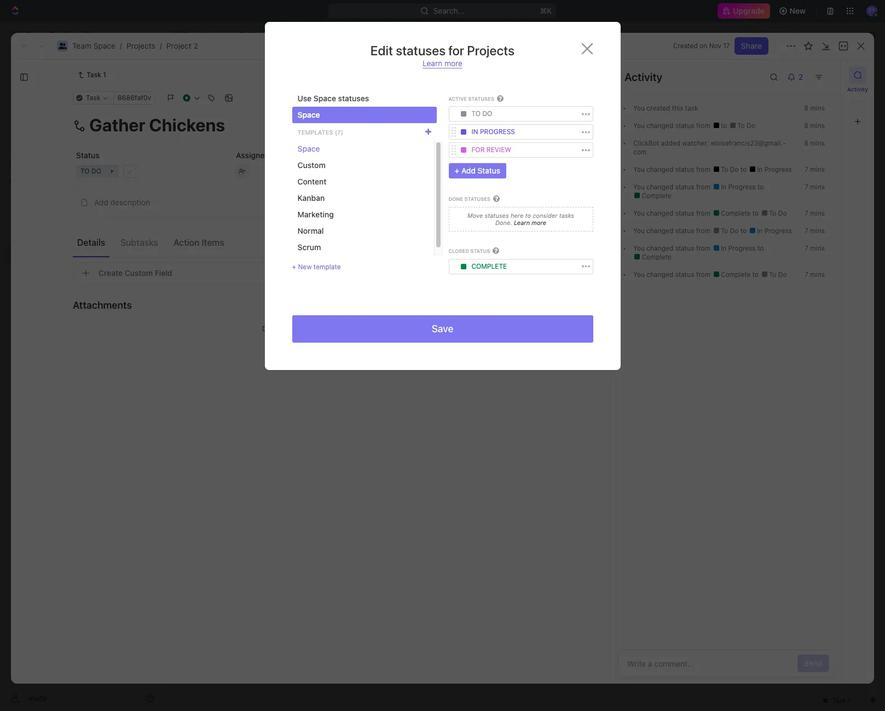Task type: locate. For each thing, give the bounding box(es) containing it.
8 for changed status from
[[805, 122, 809, 130]]

share right 17
[[742, 41, 763, 50]]

1 horizontal spatial custom
[[298, 161, 326, 170]]

learn more link
[[423, 59, 463, 68], [513, 219, 547, 227]]

7 mins from the top
[[811, 227, 826, 235]]

0 vertical spatial custom
[[298, 161, 326, 170]]

space for use space statuses
[[314, 94, 336, 103]]

4 mins from the top
[[811, 165, 826, 174]]

calendar link
[[277, 98, 312, 114]]

changed status from
[[645, 122, 713, 130], [645, 165, 713, 174], [645, 183, 713, 191], [645, 209, 713, 218], [645, 227, 713, 235], [645, 244, 713, 253], [645, 271, 713, 279]]

new inside button
[[790, 6, 806, 15]]

projects link
[[237, 28, 282, 42], [127, 41, 155, 50]]

1 horizontal spatial team
[[184, 30, 203, 39]]

1 vertical spatial 1
[[257, 210, 260, 218]]

1 horizontal spatial more
[[532, 219, 547, 227]]

team space, , element
[[173, 31, 182, 39], [10, 213, 21, 224]]

1 horizontal spatial /
[[160, 41, 162, 50]]

1 horizontal spatial learn
[[514, 219, 530, 227]]

0 vertical spatial +
[[455, 166, 460, 176]]

6 changed status from from the top
[[645, 244, 713, 253]]

in
[[472, 128, 479, 136], [203, 155, 210, 163], [758, 165, 763, 174], [722, 183, 727, 191], [758, 227, 763, 235], [722, 244, 727, 253]]

board
[[204, 101, 226, 110]]

home
[[26, 57, 47, 66]]

4 from from the top
[[697, 209, 711, 218]]

2 8 from the top
[[805, 122, 809, 130]]

task
[[823, 70, 840, 79], [87, 71, 101, 79], [309, 155, 323, 163], [221, 210, 237, 219]]

attachments button
[[73, 292, 544, 318]]

+ up "done" at the right of page
[[455, 166, 460, 176]]

new
[[790, 6, 806, 15], [298, 263, 312, 271]]

(7)
[[335, 128, 344, 136]]

send
[[805, 659, 823, 668]]

/ left project
[[160, 41, 162, 50]]

in progress
[[472, 128, 516, 136], [203, 155, 248, 163], [756, 165, 793, 174], [720, 183, 758, 191], [756, 227, 793, 235], [720, 244, 758, 253]]

description
[[110, 198, 150, 207]]

1 vertical spatial +
[[292, 263, 296, 271]]

favorites
[[9, 159, 38, 167]]

task sidebar content section
[[611, 60, 842, 684]]

create
[[99, 268, 123, 278]]

0 vertical spatial team space, , element
[[173, 31, 182, 39]]

do
[[483, 110, 493, 118], [747, 122, 756, 130], [731, 165, 739, 174], [779, 209, 788, 218], [731, 227, 739, 235], [214, 259, 224, 267], [779, 271, 788, 279]]

here right files
[[309, 325, 323, 333]]

custom left field
[[125, 268, 153, 278]]

0 horizontal spatial team space link
[[72, 41, 116, 50]]

you created this task
[[634, 104, 699, 112]]

1 horizontal spatial here
[[511, 212, 524, 219]]

add task up customize
[[807, 70, 840, 79]]

assigned
[[236, 151, 270, 160]]

tree inside sidebar navigation
[[4, 191, 159, 339]]

move
[[468, 212, 483, 219]]

1 changed from the top
[[647, 122, 674, 130]]

2 horizontal spatial /
[[232, 30, 234, 39]]

edit
[[371, 43, 393, 58]]

3 8 mins from the top
[[805, 139, 826, 147]]

statuses left for on the top of page
[[396, 43, 446, 58]]

statuses right active
[[469, 96, 495, 102]]

add task button up customize
[[800, 66, 846, 84]]

0 horizontal spatial new
[[298, 263, 312, 271]]

add task button
[[800, 66, 846, 84], [281, 152, 328, 165]]

2 horizontal spatial projects
[[468, 43, 515, 58]]

statuses up done.
[[485, 212, 509, 219]]

nov
[[710, 42, 722, 50]]

0 vertical spatial 8 mins
[[805, 104, 826, 112]]

4 7 mins from the top
[[805, 227, 826, 235]]

template
[[314, 263, 341, 271]]

0 horizontal spatial add task
[[294, 155, 323, 163]]

on
[[700, 42, 708, 50]]

1 8 mins from the top
[[805, 104, 826, 112]]

dropdown menu image
[[461, 129, 467, 135], [461, 148, 467, 153]]

1 horizontal spatial +
[[455, 166, 460, 176]]

1 horizontal spatial add task button
[[800, 66, 846, 84]]

6 mins from the top
[[811, 209, 826, 218]]

1 vertical spatial learn more link
[[513, 219, 547, 227]]

status
[[676, 122, 695, 130], [676, 165, 695, 174], [676, 183, 695, 191], [676, 209, 695, 218], [676, 227, 695, 235], [676, 244, 695, 253], [471, 248, 491, 254], [676, 271, 695, 279]]

0 horizontal spatial status
[[76, 151, 100, 160]]

add task
[[807, 70, 840, 79], [294, 155, 323, 163]]

1 horizontal spatial activity
[[848, 86, 869, 93]]

add up content
[[294, 155, 307, 163]]

learn more link down the consider
[[513, 219, 547, 227]]

3 7 from the top
[[805, 209, 809, 218]]

here inside move statuses here to consider tasks done.
[[511, 212, 524, 219]]

2 vertical spatial 8 mins
[[805, 139, 826, 147]]

task
[[686, 104, 699, 112]]

new up automations
[[790, 6, 806, 15]]

activity inside task sidebar navigation tab list
[[848, 86, 869, 93]]

1 vertical spatial status
[[478, 166, 501, 176]]

1 horizontal spatial 1
[[257, 210, 260, 218]]

add inside edit statuses for projects dialog
[[462, 166, 476, 176]]

learn more link down for on the top of page
[[423, 59, 463, 68]]

team up project 2 link
[[184, 30, 203, 39]]

changed
[[647, 122, 674, 130], [647, 165, 674, 174], [647, 183, 674, 191], [647, 209, 674, 218], [647, 227, 674, 235], [647, 244, 674, 253], [647, 271, 674, 279]]

activity
[[625, 71, 663, 83], [848, 86, 869, 93]]

statuses for active
[[469, 96, 495, 102]]

table link
[[330, 98, 352, 114]]

1 vertical spatial dropdown menu image
[[461, 148, 467, 153]]

invite
[[28, 694, 48, 703]]

share button right 17
[[735, 37, 769, 55]]

1 vertical spatial new
[[298, 263, 312, 271]]

learn
[[423, 59, 443, 68], [514, 219, 530, 227]]

share down 'upgrade'
[[754, 30, 775, 39]]

add task for left add task button
[[294, 155, 323, 163]]

board link
[[202, 98, 226, 114]]

1 vertical spatial add task
[[294, 155, 323, 163]]

project 2 link
[[167, 41, 198, 50]]

1 horizontal spatial projects link
[[237, 28, 282, 42]]

add down for
[[462, 166, 476, 176]]

8 mins from the top
[[811, 244, 826, 253]]

add task button up content
[[281, 152, 328, 165]]

drop
[[262, 325, 277, 333]]

1 vertical spatial custom
[[125, 268, 153, 278]]

0 vertical spatial 8
[[805, 104, 809, 112]]

/ right team space
[[232, 30, 234, 39]]

2 changed from the top
[[647, 165, 674, 174]]

3 7 mins from the top
[[805, 209, 826, 218]]

task 1 link
[[73, 68, 111, 82]]

save button
[[292, 315, 594, 343]]

⌘k
[[541, 6, 553, 15]]

/ up the "home" "link"
[[120, 41, 122, 50]]

1 vertical spatial activity
[[848, 86, 869, 93]]

custom up content
[[298, 161, 326, 170]]

0 horizontal spatial +
[[292, 263, 296, 271]]

4 changed from the top
[[647, 209, 674, 218]]

0 horizontal spatial learn more link
[[423, 59, 463, 68]]

0 vertical spatial dropdown menu image
[[461, 129, 467, 135]]

1 horizontal spatial new
[[790, 6, 806, 15]]

0 vertical spatial learn
[[423, 59, 443, 68]]

0 horizontal spatial team space, , element
[[10, 213, 21, 224]]

dropdown menu image left for
[[461, 148, 467, 153]]

learn more
[[513, 219, 547, 227]]

0 vertical spatial activity
[[625, 71, 663, 83]]

new button
[[775, 2, 813, 20]]

for
[[449, 43, 465, 58]]

6 changed from the top
[[647, 244, 674, 253]]

1 vertical spatial add task button
[[281, 152, 328, 165]]

team up the "home" "link"
[[72, 41, 91, 50]]

1 vertical spatial share
[[742, 41, 763, 50]]

8 mins
[[805, 104, 826, 112], [805, 122, 826, 130], [805, 139, 826, 147]]

7 mins
[[805, 165, 826, 174], [805, 183, 826, 191], [805, 209, 826, 218], [805, 227, 826, 235], [805, 244, 826, 253], [805, 271, 826, 279]]

for review
[[472, 146, 512, 154]]

gantt link
[[370, 98, 392, 114]]

custom
[[298, 161, 326, 170], [125, 268, 153, 278]]

here
[[511, 212, 524, 219], [309, 325, 323, 333]]

statuses up move
[[465, 196, 491, 202]]

from
[[697, 122, 711, 130], [697, 165, 711, 174], [697, 183, 711, 191], [697, 209, 711, 218], [697, 227, 711, 235], [697, 244, 711, 253], [697, 271, 711, 279]]

attachments
[[73, 299, 132, 311]]

0 horizontal spatial activity
[[625, 71, 663, 83]]

6 from from the top
[[697, 244, 711, 253]]

1 horizontal spatial status
[[478, 166, 501, 176]]

3 8 from the top
[[805, 139, 809, 147]]

statuses
[[396, 43, 446, 58], [338, 94, 369, 103], [469, 96, 495, 102], [465, 196, 491, 202], [485, 212, 509, 219]]

0 horizontal spatial 1
[[103, 71, 106, 79]]

0 horizontal spatial here
[[309, 325, 323, 333]]

add task for topmost add task button
[[807, 70, 840, 79]]

created
[[674, 42, 698, 50]]

complete
[[472, 262, 507, 270]]

in inside edit statuses for projects dialog
[[472, 128, 479, 136]]

add task up content
[[294, 155, 323, 163]]

2 vertical spatial 8
[[805, 139, 809, 147]]

add left description
[[94, 198, 108, 207]]

more down the consider
[[532, 219, 547, 227]]

task sidebar navigation tab list
[[846, 66, 871, 130]]

5 from from the top
[[697, 227, 711, 235]]

1 vertical spatial more
[[532, 219, 547, 227]]

3 changed status from from the top
[[645, 183, 713, 191]]

share button down 'upgrade'
[[747, 26, 782, 44]]

statuses inside edit statuses for projects learn more
[[396, 43, 446, 58]]

sidebar navigation
[[0, 22, 164, 712]]

statuses left gantt link
[[338, 94, 369, 103]]

task 2
[[221, 210, 244, 219]]

1 vertical spatial 8
[[805, 122, 809, 130]]

6 you from the top
[[634, 227, 645, 235]]

closed status
[[449, 248, 491, 254]]

1 mins from the top
[[811, 104, 826, 112]]

team space, , element up project
[[173, 31, 182, 39]]

0 horizontal spatial projects
[[127, 41, 155, 50]]

statuses inside move statuses here to consider tasks done.
[[485, 212, 509, 219]]

0 vertical spatial here
[[511, 212, 524, 219]]

here up learn more
[[511, 212, 524, 219]]

projects inside edit statuses for projects learn more
[[468, 43, 515, 58]]

details
[[77, 238, 105, 247]]

1 vertical spatial 8 mins
[[805, 122, 826, 130]]

0 horizontal spatial custom
[[125, 268, 153, 278]]

0 horizontal spatial more
[[445, 59, 463, 68]]

action
[[174, 238, 200, 247]]

projects
[[250, 30, 279, 39], [127, 41, 155, 50], [468, 43, 515, 58]]

tree
[[4, 191, 159, 339]]

files
[[295, 325, 308, 333]]

normal
[[298, 226, 324, 236]]

6 7 from the top
[[805, 271, 809, 279]]

1 dropdown menu image from the top
[[461, 129, 467, 135]]

more down for on the top of page
[[445, 59, 463, 68]]

1 horizontal spatial add task
[[807, 70, 840, 79]]

2 mins from the top
[[811, 122, 826, 130]]

0 vertical spatial more
[[445, 59, 463, 68]]

8 mins for added watcher:
[[805, 139, 826, 147]]

2 8 mins from the top
[[805, 122, 826, 130]]

assigned to
[[236, 151, 279, 160]]

0 horizontal spatial team
[[72, 41, 91, 50]]

7
[[805, 165, 809, 174], [805, 183, 809, 191], [805, 209, 809, 218], [805, 227, 809, 235], [805, 244, 809, 253], [805, 271, 809, 279]]

custom inside edit statuses for projects dialog
[[298, 161, 326, 170]]

team space, , element inside tree
[[10, 213, 21, 224]]

4 7 from the top
[[805, 227, 809, 235]]

new down "scrum"
[[298, 263, 312, 271]]

0 horizontal spatial learn
[[423, 59, 443, 68]]

to
[[472, 110, 481, 118], [722, 122, 730, 130], [738, 122, 745, 130], [272, 151, 279, 160], [722, 165, 729, 174], [741, 165, 749, 174], [758, 183, 765, 191], [753, 209, 761, 218], [770, 209, 777, 218], [526, 212, 532, 219], [722, 227, 729, 235], [741, 227, 749, 235], [758, 244, 765, 253], [203, 259, 212, 267], [753, 271, 761, 279], [770, 271, 777, 279], [325, 325, 331, 333]]

team space, , element down spaces on the left
[[10, 213, 21, 224]]

projects for team
[[127, 41, 155, 50]]

1
[[103, 71, 106, 79], [257, 210, 260, 218]]

projects link right team space
[[237, 28, 282, 42]]

share
[[754, 30, 775, 39], [742, 41, 763, 50]]

1 vertical spatial team
[[72, 41, 91, 50]]

status inside dialog
[[478, 166, 501, 176]]

5 changed from the top
[[647, 227, 674, 235]]

5 7 from the top
[[805, 244, 809, 253]]

closed
[[449, 248, 469, 254]]

1 horizontal spatial team space, , element
[[173, 31, 182, 39]]

mins
[[811, 104, 826, 112], [811, 122, 826, 130], [811, 139, 826, 147], [811, 165, 826, 174], [811, 183, 826, 191], [811, 209, 826, 218], [811, 227, 826, 235], [811, 244, 826, 253], [811, 271, 826, 279]]

space
[[205, 30, 227, 39], [93, 41, 116, 50], [314, 94, 336, 103], [298, 110, 320, 119], [298, 144, 320, 153]]

save
[[432, 323, 454, 335]]

0 vertical spatial new
[[790, 6, 806, 15]]

+
[[455, 166, 460, 176], [292, 263, 296, 271]]

task 1
[[87, 71, 106, 79]]

0 vertical spatial team
[[184, 30, 203, 39]]

progress
[[480, 128, 516, 136], [212, 155, 248, 163], [765, 165, 793, 174], [729, 183, 756, 191], [765, 227, 793, 235], [729, 244, 756, 253]]

projects link left project
[[127, 41, 155, 50]]

2 dropdown menu image from the top
[[461, 148, 467, 153]]

active
[[449, 96, 467, 102]]

1 vertical spatial team space, , element
[[10, 213, 21, 224]]

7 changed status from from the top
[[645, 271, 713, 279]]

space for team space
[[205, 30, 227, 39]]

use
[[298, 94, 312, 103]]

0 vertical spatial add task
[[807, 70, 840, 79]]

+ left the template
[[292, 263, 296, 271]]

3 from from the top
[[697, 183, 711, 191]]

dropdown menu image down dropdown menu image
[[461, 129, 467, 135]]

review
[[487, 146, 512, 154]]

0 horizontal spatial projects link
[[127, 41, 155, 50]]



Task type: describe. For each thing, give the bounding box(es) containing it.
scrum
[[298, 243, 321, 252]]

2 changed status from from the top
[[645, 165, 713, 174]]

team space, , element inside team space link
[[173, 31, 182, 39]]

eloisefrancis23@gmail. com
[[634, 139, 787, 156]]

add description
[[94, 198, 150, 207]]

+ new template
[[292, 263, 341, 271]]

favorites button
[[4, 157, 42, 170]]

customize button
[[778, 98, 834, 114]]

1 horizontal spatial team space link
[[170, 28, 230, 42]]

3 changed from the top
[[647, 183, 674, 191]]

8686faf0v
[[118, 94, 151, 102]]

1 8 from the top
[[805, 104, 809, 112]]

automations
[[792, 30, 838, 39]]

do inside edit statuses for projects dialog
[[483, 110, 493, 118]]

inbox link
[[4, 72, 159, 89]]

add inside button
[[94, 198, 108, 207]]

0 horizontal spatial /
[[120, 41, 122, 50]]

created
[[647, 104, 671, 112]]

custom inside button
[[125, 268, 153, 278]]

2 7 from the top
[[805, 183, 809, 191]]

content
[[298, 177, 327, 186]]

automations button
[[786, 27, 843, 43]]

watcher:
[[683, 139, 710, 147]]

upgrade link
[[718, 3, 771, 19]]

0 vertical spatial add task button
[[800, 66, 846, 84]]

action items button
[[169, 233, 229, 252]]

statuses for move
[[485, 212, 509, 219]]

6 7 mins from the top
[[805, 271, 826, 279]]

1 inside button
[[257, 210, 260, 218]]

templates
[[298, 128, 334, 136]]

to do inside edit statuses for projects dialog
[[472, 110, 493, 118]]

17
[[724, 42, 731, 50]]

7 changed from the top
[[647, 271, 674, 279]]

drop your files here to
[[262, 325, 331, 333]]

statuses for done
[[465, 196, 491, 202]]

team for team space
[[184, 30, 203, 39]]

eloisefrancis23@gmail.
[[712, 139, 787, 147]]

action items
[[174, 238, 224, 247]]

5 changed status from from the top
[[645, 227, 713, 235]]

dropdown menu image for for review
[[461, 148, 467, 153]]

assignees button
[[443, 126, 494, 139]]

com
[[634, 139, 787, 156]]

this
[[673, 104, 684, 112]]

more inside edit statuses for projects learn more
[[445, 59, 463, 68]]

add description button
[[77, 194, 540, 211]]

4 changed status from from the top
[[645, 209, 713, 218]]

new inside edit statuses for projects dialog
[[298, 263, 312, 271]]

1 vertical spatial here
[[309, 325, 323, 333]]

templates (7)
[[298, 128, 344, 136]]

added watcher:
[[660, 139, 712, 147]]

dropdown menu image for in progress
[[461, 129, 467, 135]]

items
[[202, 238, 224, 247]]

assignees
[[457, 128, 489, 136]]

space for team space / projects / project 2
[[93, 41, 116, 50]]

marketing
[[298, 210, 334, 219]]

learn inside edit statuses for projects learn more
[[423, 59, 443, 68]]

1 horizontal spatial learn more link
[[513, 219, 547, 227]]

in progress inside edit statuses for projects dialog
[[472, 128, 516, 136]]

consider
[[533, 212, 558, 219]]

Edit task name text field
[[73, 115, 544, 135]]

hide
[[569, 128, 583, 136]]

+ for + new template
[[292, 263, 296, 271]]

1 button
[[246, 209, 262, 220]]

1 7 mins from the top
[[805, 165, 826, 174]]

project
[[167, 41, 192, 50]]

statuses for edit
[[396, 43, 446, 58]]

done.
[[496, 219, 513, 227]]

added
[[662, 139, 681, 147]]

active statuses
[[449, 96, 495, 102]]

+ add status
[[455, 166, 501, 176]]

5 7 mins from the top
[[805, 244, 826, 253]]

subtasks button
[[116, 233, 163, 252]]

0 vertical spatial status
[[76, 151, 100, 160]]

field
[[155, 268, 172, 278]]

9 mins from the top
[[811, 271, 826, 279]]

dropdown menu image
[[461, 111, 467, 117]]

to inside move statuses here to consider tasks done.
[[526, 212, 532, 219]]

0 vertical spatial 1
[[103, 71, 106, 79]]

1 horizontal spatial projects
[[250, 30, 279, 39]]

search...
[[434, 6, 465, 15]]

7 from from the top
[[697, 271, 711, 279]]

use space statuses
[[298, 94, 369, 103]]

user group image
[[58, 43, 67, 49]]

0 vertical spatial learn more link
[[423, 59, 463, 68]]

edit statuses for projects learn more
[[371, 43, 515, 68]]

calendar
[[280, 101, 312, 110]]

3 you from the top
[[634, 165, 645, 174]]

create custom field
[[99, 268, 172, 278]]

details button
[[73, 233, 110, 252]]

move statuses here to consider tasks done.
[[468, 212, 575, 227]]

clickbot
[[634, 139, 660, 147]]

1 changed status from from the top
[[645, 122, 713, 130]]

kanban
[[298, 193, 325, 203]]

projects for edit
[[468, 43, 515, 58]]

edit statuses for projects dialog
[[265, 22, 621, 370]]

1 from from the top
[[697, 122, 711, 130]]

inbox
[[26, 76, 46, 85]]

0 horizontal spatial add task button
[[281, 152, 328, 165]]

1 7 from the top
[[805, 165, 809, 174]]

home link
[[4, 53, 159, 71]]

+ for + add status
[[455, 166, 460, 176]]

2 you from the top
[[634, 122, 645, 130]]

8686faf0v button
[[113, 91, 156, 105]]

status inside dialog
[[471, 248, 491, 254]]

5 you from the top
[[634, 209, 645, 218]]

1 vertical spatial learn
[[514, 219, 530, 227]]

team for team space / projects / project 2
[[72, 41, 91, 50]]

your
[[279, 325, 293, 333]]

team space
[[184, 30, 227, 39]]

8 for added watcher:
[[805, 139, 809, 147]]

0 vertical spatial share
[[754, 30, 775, 39]]

tasks
[[560, 212, 575, 219]]

4 you from the top
[[634, 183, 645, 191]]

done statuses
[[449, 196, 491, 202]]

progress inside edit statuses for projects dialog
[[480, 128, 516, 136]]

for
[[472, 146, 485, 154]]

done
[[449, 196, 464, 202]]

Search tasks... text field
[[750, 124, 859, 141]]

hide button
[[564, 126, 588, 139]]

add up customize
[[807, 70, 821, 79]]

2 from from the top
[[697, 165, 711, 174]]

3 mins from the top
[[811, 139, 826, 147]]

send button
[[798, 655, 830, 673]]

activity inside task sidebar content 'section'
[[625, 71, 663, 83]]

2 7 mins from the top
[[805, 183, 826, 191]]

upgrade
[[734, 6, 765, 15]]

8 you from the top
[[634, 271, 645, 279]]

7 you from the top
[[634, 244, 645, 253]]

1 you from the top
[[634, 104, 645, 112]]

5 mins from the top
[[811, 183, 826, 191]]

8 mins for changed status from
[[805, 122, 826, 130]]

table
[[332, 101, 352, 110]]

customize
[[793, 101, 831, 110]]

gantt
[[372, 101, 392, 110]]



Task type: vqa. For each thing, say whether or not it's contained in the screenshot.
Agency Management
no



